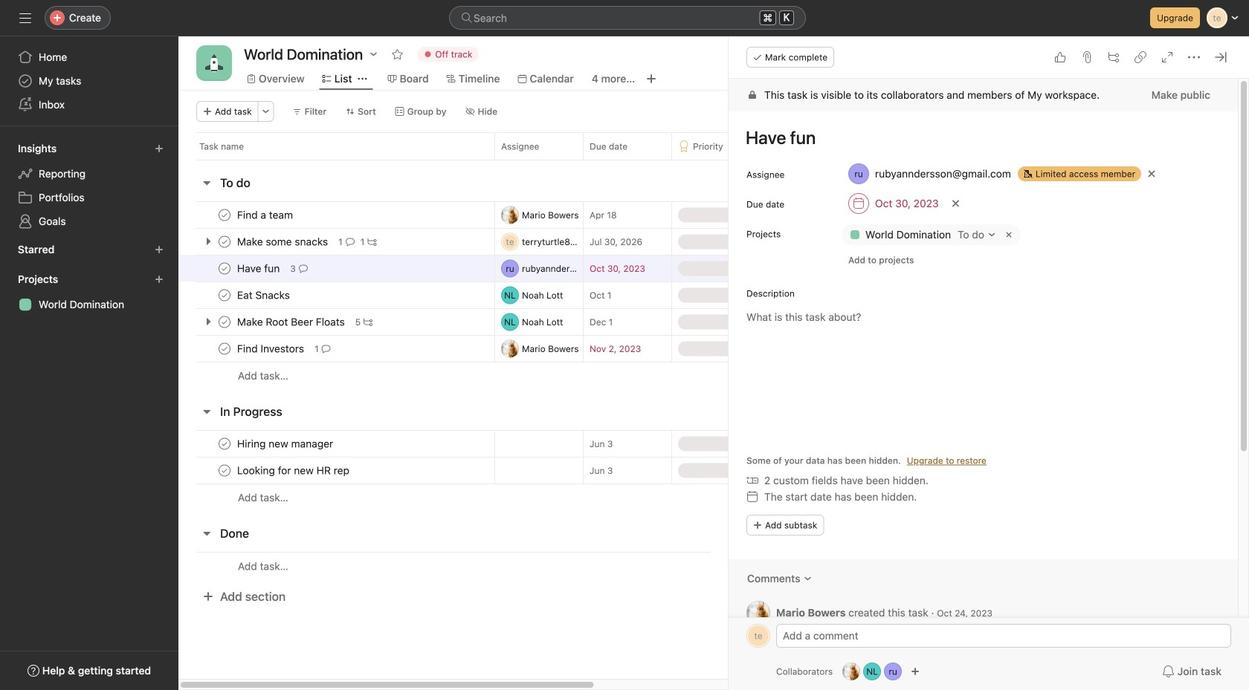 Task type: locate. For each thing, give the bounding box(es) containing it.
2 horizontal spatial add or remove collaborators image
[[911, 668, 920, 677]]

1 task name text field from the top
[[234, 208, 298, 223]]

1 vertical spatial task name text field
[[234, 288, 294, 303]]

Task name text field
[[234, 208, 298, 223], [234, 261, 284, 276], [234, 342, 309, 357], [234, 437, 338, 452], [234, 464, 354, 479]]

find investors cell
[[178, 335, 495, 363]]

task name text field for mark complete icon within hiring new manager cell
[[234, 437, 338, 452]]

2 task name text field from the top
[[234, 261, 284, 276]]

0 horizontal spatial add or remove collaborators image
[[843, 663, 861, 681]]

mark complete checkbox for eat snacks cell
[[216, 287, 234, 305]]

3 mark complete checkbox from the top
[[216, 287, 234, 305]]

eat snacks cell
[[178, 282, 495, 309]]

1 subtask image
[[368, 238, 377, 247]]

mark complete image inside looking for new hr rep cell
[[216, 462, 234, 480]]

expand subtask list for the task make some snacks image
[[202, 236, 214, 248]]

mark complete image inside hiring new manager cell
[[216, 435, 234, 453]]

3 comments image
[[299, 264, 308, 273]]

new insights image
[[155, 144, 164, 153]]

task name text field inside have fun cell
[[234, 261, 284, 276]]

hiring new manager cell
[[178, 431, 495, 458]]

mark complete image for have fun cell at the left top
[[216, 260, 234, 278]]

task name text field inside hiring new manager cell
[[234, 437, 338, 452]]

insights element
[[0, 135, 178, 237]]

2 collapse task list for this group image from the top
[[201, 406, 213, 418]]

close details image
[[1215, 51, 1227, 63]]

copy task link image
[[1135, 51, 1147, 63]]

task name text field inside 'make root beer floats' cell
[[234, 315, 349, 330]]

1 mark complete image from the top
[[216, 287, 234, 305]]

main content
[[729, 79, 1238, 691]]

2 mark complete image from the top
[[216, 313, 234, 331]]

5 mark complete image from the top
[[216, 435, 234, 453]]

2 vertical spatial mark complete image
[[216, 462, 234, 480]]

Mark complete checkbox
[[216, 233, 234, 251]]

4 mark complete checkbox from the top
[[216, 313, 234, 331]]

mark complete checkbox inside 'make root beer floats' cell
[[216, 313, 234, 331]]

add subtask image
[[1108, 51, 1120, 63]]

mark complete checkbox inside eat snacks cell
[[216, 287, 234, 305]]

Task Name text field
[[736, 120, 1220, 155]]

6 mark complete checkbox from the top
[[216, 435, 234, 453]]

3 task name text field from the top
[[234, 342, 309, 357]]

0 vertical spatial collapse task list for this group image
[[201, 177, 213, 189]]

task name text field inside find investors cell
[[234, 342, 309, 357]]

main content inside the "have fun" dialog
[[729, 79, 1238, 691]]

0 vertical spatial task name text field
[[234, 235, 333, 250]]

2 vertical spatial task name text field
[[234, 315, 349, 330]]

more actions for this task image
[[1188, 51, 1200, 63]]

5 mark complete checkbox from the top
[[216, 340, 234, 358]]

2 vertical spatial collapse task list for this group image
[[201, 528, 213, 540]]

task name text field inside looking for new hr rep cell
[[234, 464, 354, 479]]

mark complete checkbox inside find investors cell
[[216, 340, 234, 358]]

mark complete checkbox for looking for new hr rep cell
[[216, 462, 234, 480]]

0 vertical spatial mark complete image
[[216, 287, 234, 305]]

add items to starred image
[[155, 245, 164, 254]]

mark complete checkbox inside have fun cell
[[216, 260, 234, 278]]

task name text field inside eat snacks cell
[[234, 288, 294, 303]]

5 task name text field from the top
[[234, 464, 354, 479]]

task name text field for mark complete icon for have fun cell at the left top
[[234, 261, 284, 276]]

add to starred image
[[391, 48, 403, 60]]

looking for new hr rep cell
[[178, 457, 495, 485]]

mark complete image inside find a team cell
[[216, 206, 234, 224]]

task name text field inside find a team cell
[[234, 208, 298, 223]]

4 task name text field from the top
[[234, 437, 338, 452]]

4 mark complete image from the top
[[216, 340, 234, 358]]

mark complete image inside find investors cell
[[216, 340, 234, 358]]

None field
[[449, 6, 806, 30]]

task name text field for mark complete image inside 'make root beer floats' cell
[[234, 315, 349, 330]]

task name text field for mark complete icon inside the find a team cell
[[234, 208, 298, 223]]

new project or portfolio image
[[155, 275, 164, 284]]

Search tasks, projects, and more text field
[[449, 6, 806, 30]]

rocket image
[[205, 54, 223, 72]]

row
[[178, 132, 904, 160], [196, 159, 885, 161], [178, 202, 904, 229], [178, 228, 904, 256], [178, 255, 904, 283], [178, 282, 904, 309], [178, 309, 904, 336], [178, 335, 904, 363], [178, 362, 904, 390], [178, 431, 904, 458], [178, 457, 904, 485], [178, 484, 904, 512], [178, 553, 904, 581]]

3 task name text field from the top
[[234, 315, 349, 330]]

mark complete checkbox for hiring new manager cell
[[216, 435, 234, 453]]

make some snacks cell
[[178, 228, 495, 256]]

mark complete checkbox inside hiring new manager cell
[[216, 435, 234, 453]]

remove image
[[1003, 229, 1015, 241]]

header in progress tree grid
[[178, 431, 904, 512]]

mark complete checkbox for find investors cell
[[216, 340, 234, 358]]

collapse task list for this group image
[[201, 177, 213, 189], [201, 406, 213, 418], [201, 528, 213, 540]]

Task name text field
[[234, 235, 333, 250], [234, 288, 294, 303], [234, 315, 349, 330]]

projects element
[[0, 266, 178, 320]]

collapse task list for this group image for mark complete option within find a team cell
[[201, 177, 213, 189]]

mark complete image for find investors cell
[[216, 340, 234, 358]]

add or remove collaborators image
[[843, 663, 861, 681], [864, 663, 881, 681], [911, 668, 920, 677]]

2 task name text field from the top
[[234, 288, 294, 303]]

task name text field inside the make some snacks 'cell'
[[234, 235, 333, 250]]

2 mark complete checkbox from the top
[[216, 260, 234, 278]]

1 vertical spatial mark complete image
[[216, 313, 234, 331]]

mark complete checkbox inside find a team cell
[[216, 206, 234, 224]]

5 subtasks image
[[364, 318, 373, 327]]

mark complete image inside 'make root beer floats' cell
[[216, 313, 234, 331]]

Mark complete checkbox
[[216, 206, 234, 224], [216, 260, 234, 278], [216, 287, 234, 305], [216, 313, 234, 331], [216, 340, 234, 358], [216, 435, 234, 453], [216, 462, 234, 480]]

1 mark complete checkbox from the top
[[216, 206, 234, 224]]

more actions image
[[262, 107, 270, 116]]

mark complete image
[[216, 206, 234, 224], [216, 233, 234, 251], [216, 260, 234, 278], [216, 340, 234, 358], [216, 435, 234, 453]]

1 collapse task list for this group image from the top
[[201, 177, 213, 189]]

have fun dialog
[[729, 36, 1249, 691]]

mark complete checkbox inside looking for new hr rep cell
[[216, 462, 234, 480]]

1 vertical spatial collapse task list for this group image
[[201, 406, 213, 418]]

7 mark complete checkbox from the top
[[216, 462, 234, 480]]

1 mark complete image from the top
[[216, 206, 234, 224]]

3 mark complete image from the top
[[216, 462, 234, 480]]

3 mark complete image from the top
[[216, 260, 234, 278]]

remove assignee image
[[1148, 170, 1157, 178]]

mark complete image inside eat snacks cell
[[216, 287, 234, 305]]

mark complete image
[[216, 287, 234, 305], [216, 313, 234, 331], [216, 462, 234, 480]]

1 task name text field from the top
[[234, 235, 333, 250]]

mark complete image for find a team cell at the left top of the page
[[216, 206, 234, 224]]

1 comment image
[[322, 345, 331, 354]]



Task type: vqa. For each thing, say whether or not it's contained in the screenshot.
The Collaborating.
no



Task type: describe. For each thing, give the bounding box(es) containing it.
task name text field for fourth mark complete icon from the bottom
[[234, 235, 333, 250]]

attachments: add a file to this task, have fun image
[[1081, 51, 1093, 63]]

mark complete image for looking for new hr rep cell
[[216, 462, 234, 480]]

expand subtask list for the task make root beer floats image
[[202, 316, 214, 328]]

full screen image
[[1162, 51, 1174, 63]]

clear due date image
[[952, 199, 961, 208]]

make root beer floats cell
[[178, 309, 495, 336]]

2 mark complete image from the top
[[216, 233, 234, 251]]

collapse task list for this group image for mark complete option inside hiring new manager cell
[[201, 406, 213, 418]]

3 collapse task list for this group image from the top
[[201, 528, 213, 540]]

global element
[[0, 36, 178, 126]]

task name text field for mark complete icon within find investors cell
[[234, 342, 309, 357]]

1 comment image
[[346, 238, 355, 247]]

add tab image
[[646, 73, 658, 85]]

0 likes. click to like this task image
[[1055, 51, 1066, 63]]

1 horizontal spatial add or remove collaborators image
[[864, 663, 881, 681]]

mark complete checkbox for have fun cell at the left top
[[216, 260, 234, 278]]

hide sidebar image
[[19, 12, 31, 24]]

header to do tree grid
[[178, 202, 904, 390]]

mark complete image for hiring new manager cell
[[216, 435, 234, 453]]

comments image
[[804, 575, 813, 584]]

have fun cell
[[178, 255, 495, 283]]

add or remove collaborators image
[[884, 663, 902, 681]]

find a team cell
[[178, 202, 495, 229]]

mark complete image for eat snacks cell
[[216, 287, 234, 305]]

mark complete checkbox for find a team cell at the left top of the page
[[216, 206, 234, 224]]

open user profile image
[[747, 602, 770, 626]]

tab actions image
[[358, 74, 367, 83]]



